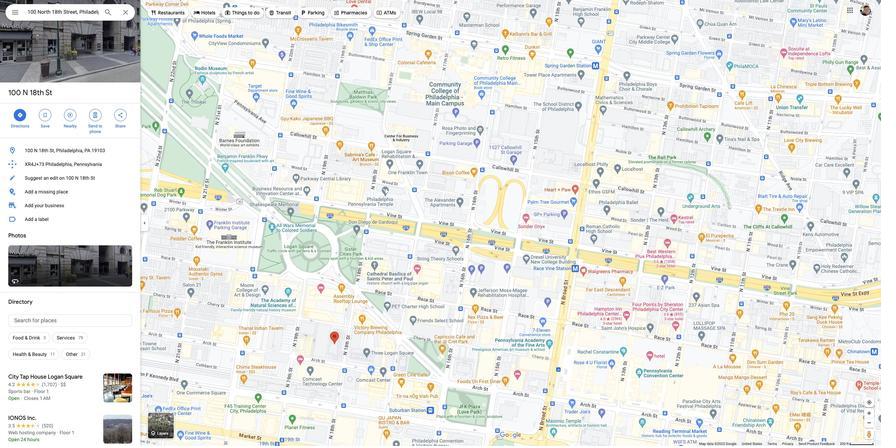 Task type: describe. For each thing, give the bounding box(es) containing it.
send product feedback button
[[799, 442, 835, 447]]

show your location image
[[867, 400, 873, 406]]

add a label button
[[0, 213, 140, 227]]

21
[[81, 353, 86, 357]]

 restaurants
[[150, 9, 185, 17]]

parking
[[308, 10, 325, 16]]

 search field
[[6, 4, 135, 22]]

health
[[13, 352, 27, 358]]

hotels
[[201, 10, 216, 16]]

floor inside sports bar · floor 1 open ⋅ closes 1 am
[[34, 389, 45, 395]]

 hotels
[[194, 9, 216, 17]]

100 n 18th st, philadelphia, pa 19103
[[25, 148, 105, 154]]

services
[[57, 336, 75, 341]]

business
[[45, 203, 64, 209]]

xr4j+73 philadelphia, pennsylvania
[[25, 162, 102, 167]]

add a missing place
[[25, 189, 68, 195]]

3.5
[[8, 424, 15, 429]]

terms button
[[768, 442, 777, 447]]

other 21
[[66, 352, 86, 358]]

photos
[[8, 233, 26, 240]]

sports bar · floor 1 open ⋅ closes 1 am
[[8, 389, 50, 402]]

layers
[[157, 432, 168, 437]]

inc.
[[27, 416, 36, 423]]

200 ft
[[840, 443, 849, 447]]

nearby
[[64, 124, 77, 129]]


[[117, 112, 123, 119]]

show street view coverage image
[[865, 430, 875, 440]]

a for label
[[35, 217, 37, 222]]

100 n 18th st, philadelphia, pa 19103 button
[[0, 144, 140, 158]]

©2023
[[715, 443, 725, 447]]

save
[[41, 124, 50, 129]]

· inside sports bar · floor 1 open ⋅ closes 1 am
[[32, 389, 33, 395]]

a for missing
[[35, 189, 37, 195]]

& for beauty
[[28, 352, 31, 358]]


[[92, 112, 98, 119]]

79
[[78, 336, 83, 341]]

google account: ben chafik  
(ben.chafik@adept.ai) image
[[861, 5, 872, 16]]

add for add a missing place
[[25, 189, 33, 195]]

add a missing place button
[[0, 185, 140, 199]]

100 for 100 n 18th st, philadelphia, pa 19103
[[25, 148, 33, 154]]

pennsylvania
[[74, 162, 102, 167]]

drink
[[29, 336, 40, 341]]

web
[[8, 431, 18, 436]]

city
[[8, 374, 19, 381]]

none field inside 100 north 18th street, philadelphia, pa field
[[28, 8, 98, 16]]

privacy button
[[783, 442, 794, 447]]

your
[[35, 203, 44, 209]]

united states button
[[742, 442, 763, 447]]

suggest an edit on 100 n 18th st button
[[0, 171, 140, 185]]

n for 100 n 18th st, philadelphia, pa 19103
[[34, 148, 38, 154]]

100 for 100 n 18th st
[[8, 88, 21, 98]]

to inside  things to do
[[248, 10, 253, 16]]

company
[[36, 431, 56, 436]]

an
[[44, 176, 49, 181]]

web hosting company · floor 1 open 24 hours
[[8, 431, 74, 443]]

24
[[21, 438, 26, 443]]

0 vertical spatial ·
[[58, 383, 59, 388]]

pharmacies
[[341, 10, 367, 16]]

xr4j+73 philadelphia, pennsylvania button
[[0, 158, 140, 171]]


[[225, 9, 231, 17]]

xr4j+73
[[25, 162, 44, 167]]

tap
[[20, 374, 29, 381]]

add for add a label
[[25, 217, 33, 222]]


[[194, 9, 200, 17]]

add for add your business
[[25, 203, 33, 209]]

0 horizontal spatial st
[[45, 88, 52, 98]]

to inside send to phone
[[99, 124, 102, 129]]

19103
[[92, 148, 105, 154]]

terms
[[768, 443, 777, 447]]

$$
[[61, 383, 66, 388]]

sports
[[8, 389, 22, 395]]

states
[[753, 443, 763, 447]]


[[334, 9, 340, 17]]

(1,707)
[[42, 383, 57, 388]]

square
[[65, 374, 83, 381]]

 parking
[[300, 9, 325, 17]]

data
[[707, 443, 714, 447]]

3.5 stars 520 reviews image
[[8, 423, 53, 430]]

2 vertical spatial 18th
[[80, 176, 89, 181]]

footer inside google maps element
[[700, 442, 840, 447]]


[[17, 112, 23, 119]]

ionos
[[8, 416, 26, 423]]

google maps element
[[0, 0, 882, 447]]

collapse side panel image
[[141, 220, 148, 227]]

transit
[[276, 10, 291, 16]]

send for send product feedback
[[799, 443, 807, 447]]

product
[[808, 443, 820, 447]]

1 inside sports bar · floor 1 open ⋅ closes 1 am
[[46, 389, 49, 395]]

100 n 18th st main content
[[0, 0, 140, 447]]

200 ft button
[[840, 443, 874, 447]]

bar
[[24, 389, 31, 395]]

add your business link
[[0, 199, 140, 213]]

map data ©2023 google
[[700, 443, 737, 447]]

logan
[[48, 374, 64, 381]]

closes
[[24, 396, 39, 402]]

things
[[232, 10, 247, 16]]

200
[[840, 443, 846, 447]]



Task type: locate. For each thing, give the bounding box(es) containing it.

[[300, 9, 307, 17]]

0 vertical spatial st
[[45, 88, 52, 98]]

1 vertical spatial 100
[[25, 148, 33, 154]]

2 open from the top
[[8, 438, 19, 443]]

2 vertical spatial ·
[[57, 431, 58, 436]]

⋅
[[21, 396, 23, 402]]


[[42, 112, 48, 119]]

 pharmacies
[[334, 9, 367, 17]]


[[67, 112, 73, 119]]

zoom out image
[[867, 421, 872, 426]]

house
[[30, 374, 47, 381]]

0 vertical spatial open
[[8, 396, 19, 402]]

100 right on
[[66, 176, 74, 181]]

atms
[[384, 10, 396, 16]]

2 vertical spatial add
[[25, 217, 33, 222]]

1 right company
[[72, 431, 74, 436]]

None text field
[[8, 315, 132, 327]]

1 a from the top
[[35, 189, 37, 195]]

100 inside suggest an edit on 100 n 18th st button
[[66, 176, 74, 181]]

zoom in image
[[867, 412, 872, 417]]

1 open from the top
[[8, 396, 19, 402]]

services 79
[[57, 336, 83, 341]]

1 down (1,707)
[[46, 389, 49, 395]]

actions for 100 n 18th st region
[[0, 104, 140, 138]]

to
[[248, 10, 253, 16], [99, 124, 102, 129]]

& right food
[[25, 336, 28, 341]]

1 vertical spatial st
[[91, 176, 95, 181]]

· right company
[[57, 431, 58, 436]]

privacy
[[783, 443, 794, 447]]

 atms
[[376, 9, 396, 17]]

1 vertical spatial 1
[[72, 431, 74, 436]]

send up 'phone'
[[88, 124, 98, 129]]

100 n 18th st
[[8, 88, 52, 98]]

1
[[46, 389, 49, 395], [72, 431, 74, 436]]

18th left st,
[[39, 148, 48, 154]]

0 vertical spatial &
[[25, 336, 28, 341]]

add left label
[[25, 217, 33, 222]]

suggest an edit on 100 n 18th st
[[25, 176, 95, 181]]

open inside sports bar · floor 1 open ⋅ closes 1 am
[[8, 396, 19, 402]]

other
[[66, 352, 78, 358]]

do
[[254, 10, 260, 16]]

a inside button
[[35, 189, 37, 195]]

philadelphia, up suggest an edit on 100 n 18th st
[[45, 162, 73, 167]]

1 horizontal spatial &
[[28, 352, 31, 358]]

3 add from the top
[[25, 217, 33, 222]]

0 horizontal spatial 100
[[8, 88, 21, 98]]

none text field inside 100 n 18th st main content
[[8, 315, 132, 327]]

2 add from the top
[[25, 203, 33, 209]]

send product feedback
[[799, 443, 835, 447]]

hosting
[[19, 431, 35, 436]]

restaurants
[[158, 10, 185, 16]]

0 vertical spatial floor
[[34, 389, 45, 395]]

2 horizontal spatial n
[[75, 176, 79, 181]]

1 horizontal spatial st
[[91, 176, 95, 181]]

& right health
[[28, 352, 31, 358]]

open
[[8, 396, 19, 402], [8, 438, 19, 443]]

send left the product
[[799, 443, 807, 447]]

0 vertical spatial 1
[[46, 389, 49, 395]]

(520)
[[42, 424, 53, 429]]

food
[[13, 336, 24, 341]]


[[269, 9, 275, 17]]

100 up xr4j+73
[[25, 148, 33, 154]]

add down suggest
[[25, 189, 33, 195]]

2 vertical spatial n
[[75, 176, 79, 181]]

add inside button
[[25, 189, 33, 195]]

1 horizontal spatial to
[[248, 10, 253, 16]]

1 horizontal spatial 100
[[25, 148, 33, 154]]

google
[[726, 443, 737, 447]]

ft
[[847, 443, 849, 447]]

beauty
[[32, 352, 47, 358]]

· left $$
[[58, 383, 59, 388]]

18th up 
[[30, 88, 44, 98]]


[[150, 9, 157, 17]]

· $$
[[58, 383, 66, 388]]

footer
[[700, 442, 840, 447]]

st inside button
[[91, 176, 95, 181]]

&
[[25, 336, 28, 341], [28, 352, 31, 358]]

pa
[[85, 148, 90, 154]]

add inside button
[[25, 217, 33, 222]]

1 vertical spatial open
[[8, 438, 19, 443]]

city tap house logan square
[[8, 374, 83, 381]]

2 horizontal spatial 100
[[66, 176, 74, 181]]

open down sports
[[8, 396, 19, 402]]

1 inside web hosting company · floor 1 open 24 hours
[[72, 431, 74, 436]]

st,
[[50, 148, 55, 154]]

floor right company
[[60, 431, 70, 436]]

1 vertical spatial to
[[99, 124, 102, 129]]

share
[[115, 124, 126, 129]]

· right bar
[[32, 389, 33, 395]]

1 horizontal spatial send
[[799, 443, 807, 447]]

add left your
[[25, 203, 33, 209]]

1 horizontal spatial n
[[34, 148, 38, 154]]

united states
[[742, 443, 763, 447]]

on
[[59, 176, 65, 181]]

suggest
[[25, 176, 42, 181]]

food & drink 3
[[13, 336, 46, 341]]

0 vertical spatial add
[[25, 189, 33, 195]]

2 a from the top
[[35, 217, 37, 222]]

add
[[25, 189, 33, 195], [25, 203, 33, 209], [25, 217, 33, 222]]


[[11, 8, 19, 17]]

0 horizontal spatial n
[[23, 88, 28, 98]]

n for 100 n 18th st
[[23, 88, 28, 98]]

a left missing
[[35, 189, 37, 195]]

missing
[[38, 189, 55, 195]]

st down pennsylvania on the top
[[91, 176, 95, 181]]

phone
[[90, 129, 101, 134]]

n up xr4j+73
[[34, 148, 38, 154]]

·
[[58, 383, 59, 388], [32, 389, 33, 395], [57, 431, 58, 436]]

directory
[[8, 299, 33, 306]]

2 vertical spatial 100
[[66, 176, 74, 181]]

1 vertical spatial floor
[[60, 431, 70, 436]]

send for send to phone
[[88, 124, 98, 129]]

18th for st,
[[39, 148, 48, 154]]

 transit
[[269, 9, 291, 17]]

1 vertical spatial &
[[28, 352, 31, 358]]

open down web
[[8, 438, 19, 443]]

0 vertical spatial a
[[35, 189, 37, 195]]

to up 'phone'
[[99, 124, 102, 129]]

send inside send to phone
[[88, 124, 98, 129]]

1 vertical spatial send
[[799, 443, 807, 447]]

st
[[45, 88, 52, 98], [91, 176, 95, 181]]

add a label
[[25, 217, 49, 222]]

1 vertical spatial add
[[25, 203, 33, 209]]

1 am
[[40, 396, 50, 402]]

1 vertical spatial a
[[35, 217, 37, 222]]

price: moderate image
[[61, 383, 66, 388]]

1 vertical spatial 18th
[[39, 148, 48, 154]]

0 vertical spatial to
[[248, 10, 253, 16]]

 button
[[6, 4, 25, 22]]

n up 
[[23, 88, 28, 98]]

to left do
[[248, 10, 253, 16]]

100 North 18th Street, Philadelphia, PA field
[[6, 4, 135, 21]]

& for drink
[[25, 336, 28, 341]]

1 horizontal spatial 1
[[72, 431, 74, 436]]

hours
[[27, 438, 39, 443]]

0 vertical spatial 100
[[8, 88, 21, 98]]

n right on
[[75, 176, 79, 181]]

100 inside 100 n 18th st, philadelphia, pa 19103 button
[[25, 148, 33, 154]]

feedback
[[820, 443, 835, 447]]

0 horizontal spatial send
[[88, 124, 98, 129]]

health & beauty 11
[[13, 352, 55, 358]]

open inside web hosting company · floor 1 open 24 hours
[[8, 438, 19, 443]]

st up 
[[45, 88, 52, 98]]

1 horizontal spatial floor
[[60, 431, 70, 436]]

floor
[[34, 389, 45, 395], [60, 431, 70, 436]]

a left label
[[35, 217, 37, 222]]

0 horizontal spatial 1
[[46, 389, 49, 395]]

0 horizontal spatial &
[[25, 336, 28, 341]]

philadelphia, up xr4j+73 philadelphia, pennsylvania button
[[56, 148, 83, 154]]

directions
[[11, 124, 29, 129]]

3
[[43, 336, 46, 341]]

label
[[38, 217, 49, 222]]

1 vertical spatial ·
[[32, 389, 33, 395]]

100 up 
[[8, 88, 21, 98]]

edit
[[50, 176, 58, 181]]

0 vertical spatial send
[[88, 124, 98, 129]]

floor inside web hosting company · floor 1 open 24 hours
[[60, 431, 70, 436]]

18th for st
[[30, 88, 44, 98]]

0 vertical spatial philadelphia,
[[56, 148, 83, 154]]

100
[[8, 88, 21, 98], [25, 148, 33, 154], [66, 176, 74, 181]]

send inside button
[[799, 443, 807, 447]]

0 vertical spatial 18th
[[30, 88, 44, 98]]

0 horizontal spatial to
[[99, 124, 102, 129]]

· inside web hosting company · floor 1 open 24 hours
[[57, 431, 58, 436]]

1 add from the top
[[25, 189, 33, 195]]

1 vertical spatial n
[[34, 148, 38, 154]]

1 vertical spatial philadelphia,
[[45, 162, 73, 167]]

add your business
[[25, 203, 64, 209]]

a inside button
[[35, 217, 37, 222]]

0 vertical spatial n
[[23, 88, 28, 98]]

0 horizontal spatial floor
[[34, 389, 45, 395]]

ionos inc.
[[8, 416, 36, 423]]

4.2 stars 1,707 reviews image
[[8, 382, 57, 389]]

 things to do
[[225, 9, 260, 17]]

None field
[[28, 8, 98, 16]]

18th down pennsylvania on the top
[[80, 176, 89, 181]]

floor up 1 am
[[34, 389, 45, 395]]

4.2
[[8, 383, 15, 388]]

footer containing map data ©2023 google
[[700, 442, 840, 447]]



Task type: vqa. For each thing, say whether or not it's contained in the screenshot.


